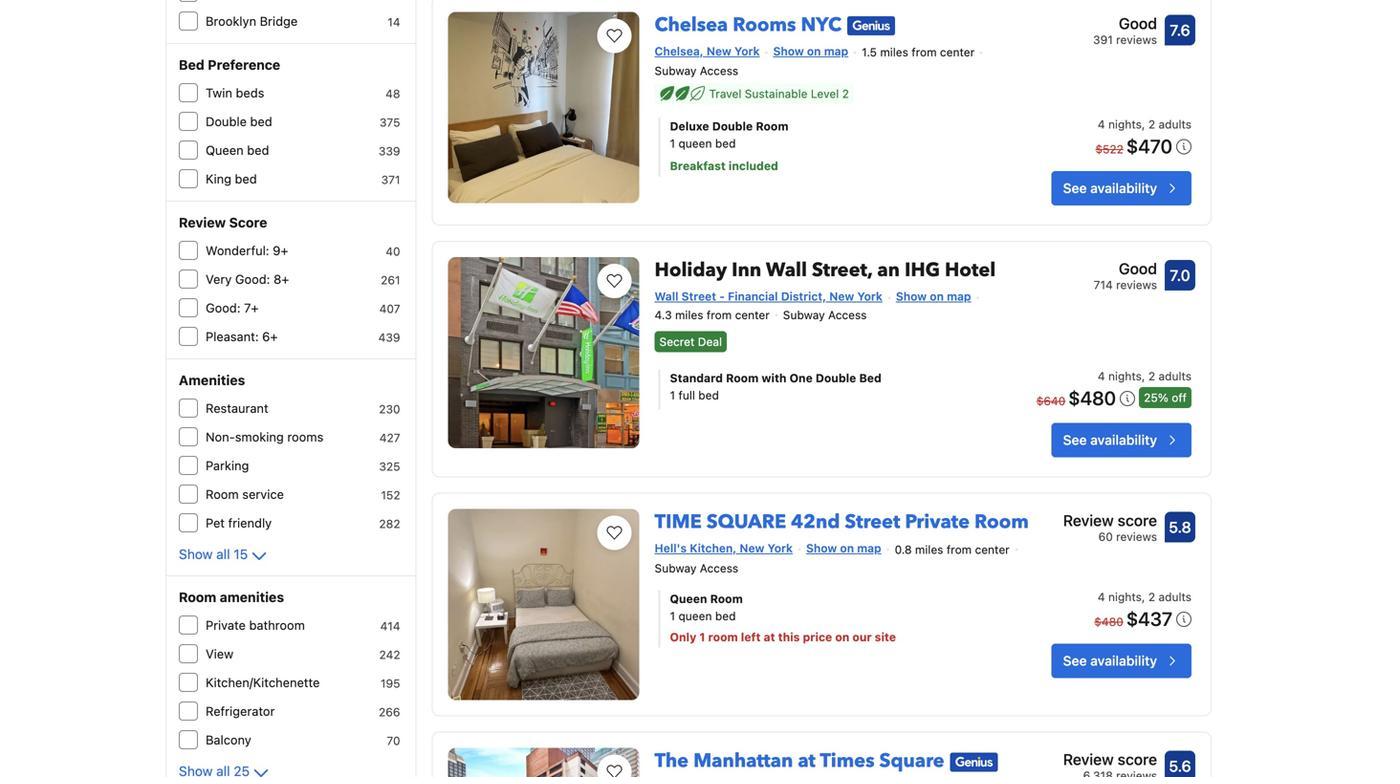 Task type: describe. For each thing, give the bounding box(es) containing it.
kitchen,
[[690, 542, 737, 555]]

travel
[[709, 87, 742, 100]]

price
[[803, 631, 832, 644]]

parking
[[206, 459, 249, 473]]

, for $470
[[1142, 118, 1145, 131]]

wall street - financial district, new york
[[655, 290, 883, 303]]

2 for $470
[[1149, 118, 1155, 131]]

1 vertical spatial center
[[735, 308, 770, 322]]

chelsea
[[655, 12, 728, 38]]

level
[[811, 87, 839, 100]]

60
[[1099, 531, 1113, 544]]

1 horizontal spatial street
[[845, 510, 900, 536]]

0 horizontal spatial york
[[735, 44, 760, 58]]

1 vertical spatial york
[[857, 290, 883, 303]]

holiday inn wall street, an ihg hotel image
[[448, 257, 639, 449]]

non-smoking rooms
[[206, 430, 323, 444]]

from for $470
[[912, 46, 937, 59]]

714
[[1094, 278, 1113, 292]]

261
[[381, 274, 400, 287]]

times
[[820, 749, 875, 775]]

nyc
[[801, 12, 842, 38]]

queen room link
[[670, 591, 993, 608]]

reviews inside review score 60 reviews
[[1116, 531, 1157, 544]]

show for score
[[806, 542, 837, 555]]

see availability for $470
[[1063, 180, 1157, 196]]

adults for $437
[[1159, 591, 1192, 604]]

twin
[[206, 86, 232, 100]]

view
[[206, 647, 234, 661]]

see for $470
[[1063, 180, 1087, 196]]

miles for $470
[[880, 46, 909, 59]]

review for review score
[[179, 215, 226, 231]]

ihg
[[905, 257, 940, 284]]

sustainable
[[745, 87, 808, 100]]

brooklyn bridge
[[206, 14, 298, 28]]

0.8
[[895, 543, 912, 557]]

1 vertical spatial miles
[[675, 308, 704, 322]]

bed down beds
[[250, 114, 272, 129]]

0 vertical spatial new
[[707, 44, 732, 58]]

good element for 7.6
[[1093, 12, 1157, 35]]

15
[[234, 547, 248, 562]]

score for review score
[[1118, 751, 1157, 769]]

room inside deluxe double room 1 queen bed breakfast included
[[756, 120, 789, 133]]

0 horizontal spatial bed
[[179, 57, 204, 73]]

restaurant
[[206, 401, 268, 416]]

refrigerator
[[206, 704, 275, 719]]

266
[[379, 706, 400, 719]]

deluxe
[[670, 120, 709, 133]]

wall inside 'link'
[[766, 257, 807, 284]]

good for 7.0
[[1119, 260, 1157, 278]]

this
[[778, 631, 800, 644]]

travel sustainable level 2
[[709, 87, 849, 100]]

amenities
[[179, 373, 245, 388]]

1 horizontal spatial new
[[740, 542, 765, 555]]

see for $437
[[1063, 653, 1087, 669]]

only
[[670, 631, 697, 644]]

show all 15 button
[[179, 545, 271, 568]]

439
[[378, 331, 400, 344]]

375
[[380, 116, 400, 129]]

review score element for the manhattan at times square
[[1063, 749, 1157, 772]]

4 nights , 2 adults for $437
[[1098, 591, 1192, 604]]

inn
[[732, 257, 761, 284]]

on for score
[[840, 542, 854, 555]]

room amenities
[[179, 590, 284, 605]]

bridge
[[260, 14, 298, 28]]

holiday inn wall street, an ihg hotel
[[655, 257, 996, 284]]

70
[[387, 735, 400, 748]]

included
[[729, 159, 778, 173]]

42nd
[[791, 510, 840, 536]]

2 right level
[[842, 87, 849, 100]]

bed preference
[[179, 57, 280, 73]]

-
[[719, 290, 725, 303]]

bed inside deluxe double room 1 queen bed breakfast included
[[715, 137, 736, 150]]

see for $480
[[1063, 433, 1087, 448]]

deluxe double room link
[[670, 118, 993, 135]]

chelsea rooms nyc image
[[448, 12, 639, 203]]

at inside queen room 1 queen bed only 1 room left at this price on our site
[[764, 631, 775, 644]]

breakfast
[[670, 159, 726, 173]]

see availability link for $437
[[1052, 644, 1192, 679]]

review score
[[1063, 751, 1157, 769]]

chelsea,
[[655, 44, 704, 58]]

good: 7+
[[206, 301, 259, 315]]

twin beds
[[206, 86, 264, 100]]

availability for $437
[[1091, 653, 1157, 669]]

hell's
[[655, 542, 687, 555]]

, for $480
[[1142, 370, 1145, 383]]

holiday
[[655, 257, 727, 284]]

14
[[388, 15, 400, 29]]

map for private
[[857, 542, 882, 555]]

brooklyn
[[206, 14, 256, 28]]

1 vertical spatial private
[[206, 618, 246, 633]]

double inside deluxe double room 1 queen bed breakfast included
[[712, 120, 753, 133]]

7.6
[[1170, 21, 1191, 39]]

miles for $437
[[915, 543, 943, 557]]

0 vertical spatial show on map
[[773, 44, 848, 58]]

2 horizontal spatial new
[[830, 290, 854, 303]]

all
[[216, 547, 230, 562]]

$480 for 4 nights
[[1094, 615, 1124, 629]]

2 for $437
[[1149, 591, 1155, 604]]

1 vertical spatial at
[[798, 749, 816, 775]]

very good: 8+
[[206, 272, 289, 286]]

non-
[[206, 430, 235, 444]]

see availability for $480
[[1063, 433, 1157, 448]]

nights for $470
[[1109, 118, 1142, 131]]

reviews for 7.0
[[1116, 278, 1157, 292]]

room inside the standard room with one double bed 1 full bed
[[726, 372, 759, 385]]

review for review score
[[1063, 751, 1114, 769]]

chelsea rooms nyc
[[655, 12, 842, 38]]

score for review score 60 reviews
[[1118, 512, 1157, 530]]

1 vertical spatial good:
[[206, 301, 241, 315]]

amenities
[[220, 590, 284, 605]]

48
[[386, 87, 400, 100]]

6+
[[262, 329, 278, 344]]

on for 391
[[807, 44, 821, 58]]

7.0
[[1170, 266, 1190, 285]]

double inside the standard room with one double bed 1 full bed
[[816, 372, 856, 385]]

review score 60 reviews
[[1063, 512, 1157, 544]]

1 vertical spatial access
[[828, 308, 867, 322]]

map for an
[[947, 290, 971, 303]]

hotel
[[945, 257, 996, 284]]

rooms
[[287, 430, 323, 444]]

show on map for street
[[806, 542, 882, 555]]

room inside queen room 1 queen bed only 1 room left at this price on our site
[[710, 592, 743, 606]]

242
[[379, 648, 400, 662]]

subway access
[[783, 308, 867, 322]]

good element for 7.0
[[1094, 257, 1157, 280]]

$480 for $640
[[1069, 387, 1116, 410]]

square
[[879, 749, 945, 775]]

282
[[379, 517, 400, 531]]

2 for $480
[[1149, 370, 1155, 383]]

access for $437
[[700, 562, 739, 575]]

427
[[379, 431, 400, 445]]

adults for $480
[[1159, 370, 1192, 383]]

site
[[875, 631, 896, 644]]

kitchen/kitchenette
[[206, 676, 320, 690]]

see availability for $437
[[1063, 653, 1157, 669]]

preference
[[208, 57, 280, 73]]

holiday inn wall street, an ihg hotel link
[[655, 250, 996, 284]]

$437
[[1127, 608, 1173, 630]]

1 horizontal spatial york
[[768, 542, 793, 555]]

hell's kitchen, new york
[[655, 542, 793, 555]]

show for 391
[[773, 44, 804, 58]]

wonderful: 9+
[[206, 243, 288, 258]]

room service
[[206, 487, 284, 502]]



Task type: vqa. For each thing, say whether or not it's contained in the screenshot.
Place in the the A web browser cookie is a small text file that websites place on your computer's or mobile device's web browser.
no



Task type: locate. For each thing, give the bounding box(es) containing it.
1 vertical spatial map
[[947, 290, 971, 303]]

1 see availability from the top
[[1063, 180, 1157, 196]]

subway for $437
[[655, 562, 697, 575]]

1 horizontal spatial wall
[[766, 257, 807, 284]]

review up wonderful: at the top left
[[179, 215, 226, 231]]

1 vertical spatial review score element
[[1063, 749, 1157, 772]]

2 see availability from the top
[[1063, 433, 1157, 448]]

center inside '1.5 miles from center subway access'
[[940, 46, 975, 59]]

friendly
[[228, 516, 272, 530]]

wall
[[766, 257, 807, 284], [655, 290, 679, 303]]

show down ihg
[[896, 290, 927, 303]]

scored 7.0 element
[[1165, 260, 1196, 291]]

review left scored 5.6 element
[[1063, 751, 1114, 769]]

9+
[[273, 243, 288, 258]]

1 left full
[[670, 389, 675, 402]]

1 vertical spatial from
[[707, 308, 732, 322]]

availability down the 25%
[[1091, 433, 1157, 448]]

show on map down time square 42nd street private room
[[806, 542, 882, 555]]

see availability link down the 25%
[[1052, 423, 1192, 458]]

1 see from the top
[[1063, 180, 1087, 196]]

from inside the 0.8 miles from center subway access
[[947, 543, 972, 557]]

bed down "double bed"
[[247, 143, 269, 157]]

0 vertical spatial nights
[[1109, 118, 1142, 131]]

0 vertical spatial miles
[[880, 46, 909, 59]]

0 horizontal spatial miles
[[675, 308, 704, 322]]

scored 5.6 element
[[1165, 751, 1196, 778]]

1 vertical spatial bed
[[859, 372, 882, 385]]

2 score from the top
[[1118, 751, 1157, 769]]

square
[[707, 510, 786, 536]]

4 for $480
[[1098, 370, 1105, 383]]

0 vertical spatial adults
[[1159, 118, 1192, 131]]

1 good element from the top
[[1093, 12, 1157, 35]]

0 vertical spatial ,
[[1142, 118, 1145, 131]]

at right left
[[764, 631, 775, 644]]

1 vertical spatial see availability
[[1063, 433, 1157, 448]]

0 vertical spatial review
[[179, 215, 226, 231]]

good: left 8+
[[235, 272, 270, 286]]

queen inside deluxe double room 1 queen bed breakfast included
[[679, 137, 712, 150]]

1 horizontal spatial map
[[857, 542, 882, 555]]

2
[[842, 87, 849, 100], [1149, 118, 1155, 131], [1149, 370, 1155, 383], [1149, 591, 1155, 604]]

8+
[[274, 272, 289, 286]]

3 4 nights , 2 adults from the top
[[1098, 591, 1192, 604]]

from down -
[[707, 308, 732, 322]]

adults up $470
[[1159, 118, 1192, 131]]

deluxe double room 1 queen bed breakfast included
[[670, 120, 789, 173]]

, for $437
[[1142, 591, 1145, 604]]

3 , from the top
[[1142, 591, 1145, 604]]

1 availability from the top
[[1091, 180, 1157, 196]]

access down street,
[[828, 308, 867, 322]]

standard room with one double bed 1 full bed
[[670, 372, 882, 402]]

1 vertical spatial nights
[[1109, 370, 1142, 383]]

from
[[912, 46, 937, 59], [707, 308, 732, 322], [947, 543, 972, 557]]

2 4 nights , 2 adults from the top
[[1098, 370, 1192, 383]]

secret deal
[[660, 335, 722, 349]]

1 vertical spatial see
[[1063, 433, 1087, 448]]

subway for $470
[[655, 64, 697, 78]]

center inside the 0.8 miles from center subway access
[[975, 543, 1010, 557]]

0 horizontal spatial new
[[707, 44, 732, 58]]

adults up off
[[1159, 370, 1192, 383]]

show
[[773, 44, 804, 58], [896, 290, 927, 303], [806, 542, 837, 555], [179, 547, 213, 562]]

adults for $470
[[1159, 118, 1192, 131]]

on left our at right bottom
[[835, 631, 850, 644]]

private down room amenities
[[206, 618, 246, 633]]

0 vertical spatial $480
[[1069, 387, 1116, 410]]

subway
[[655, 64, 697, 78], [783, 308, 825, 322], [655, 562, 697, 575]]

map left the 0.8
[[857, 542, 882, 555]]

2 , from the top
[[1142, 370, 1145, 383]]

0 horizontal spatial street
[[682, 290, 716, 303]]

on down time square 42nd street private room
[[840, 542, 854, 555]]

good: left the "7+"
[[206, 301, 241, 315]]

2 good element from the top
[[1094, 257, 1157, 280]]

the manhattan at times square
[[655, 749, 945, 775]]

miles inside the 0.8 miles from center subway access
[[915, 543, 943, 557]]

district,
[[781, 290, 826, 303]]

access for $470
[[700, 64, 739, 78]]

adults up $437
[[1159, 591, 1192, 604]]

1 horizontal spatial private
[[905, 510, 970, 536]]

$480 left $437
[[1094, 615, 1124, 629]]

show down rooms
[[773, 44, 804, 58]]

1 horizontal spatial double
[[712, 120, 753, 133]]

queen up only
[[679, 610, 712, 623]]

pet
[[206, 516, 225, 530]]

4 down 714 on the right of page
[[1098, 370, 1105, 383]]

0 vertical spatial reviews
[[1116, 33, 1157, 46]]

1 vertical spatial 4
[[1098, 370, 1105, 383]]

0 horizontal spatial at
[[764, 631, 775, 644]]

double bed
[[206, 114, 272, 129]]

3 nights from the top
[[1109, 591, 1142, 604]]

new up "subway access"
[[830, 290, 854, 303]]

availability down $437
[[1091, 653, 1157, 669]]

0 vertical spatial wall
[[766, 257, 807, 284]]

show inside dropdown button
[[179, 547, 213, 562]]

4 for $437
[[1098, 591, 1105, 604]]

show on map for street,
[[896, 290, 971, 303]]

show on map down nyc
[[773, 44, 848, 58]]

private
[[905, 510, 970, 536], [206, 618, 246, 633]]

4 nights , 2 adults up $470
[[1098, 118, 1192, 131]]

see availability down the 25%
[[1063, 433, 1157, 448]]

bed inside the standard room with one double bed 1 full bed
[[698, 389, 719, 402]]

0 horizontal spatial map
[[824, 44, 848, 58]]

smoking
[[235, 430, 284, 444]]

queen inside queen room 1 queen bed only 1 room left at this price on our site
[[670, 592, 707, 606]]

york down "an"
[[857, 290, 883, 303]]

street,
[[812, 257, 873, 284]]

double right 'one'
[[816, 372, 856, 385]]

center right 1.5 in the right of the page
[[940, 46, 975, 59]]

show all 15
[[179, 547, 248, 562]]

1 queen from the top
[[679, 137, 712, 150]]

414
[[380, 620, 400, 633]]

time square 42nd street private room
[[655, 510, 1029, 536]]

reviews for 7.6
[[1116, 33, 1157, 46]]

1 reviews from the top
[[1116, 33, 1157, 46]]

center down financial
[[735, 308, 770, 322]]

0 horizontal spatial private
[[206, 618, 246, 633]]

1 vertical spatial show on map
[[896, 290, 971, 303]]

bed
[[250, 114, 272, 129], [715, 137, 736, 150], [247, 143, 269, 157], [235, 172, 257, 186], [698, 389, 719, 402], [715, 610, 736, 623]]

1 horizontal spatial bed
[[859, 372, 882, 385]]

0 horizontal spatial from
[[707, 308, 732, 322]]

review score element
[[1063, 510, 1157, 532], [1063, 749, 1157, 772]]

double down travel
[[712, 120, 753, 133]]

good
[[1119, 14, 1157, 32], [1119, 260, 1157, 278]]

see availability link down $522
[[1052, 171, 1192, 206]]

0 horizontal spatial double
[[206, 114, 247, 129]]

1 review score element from the top
[[1063, 510, 1157, 532]]

3 availability from the top
[[1091, 653, 1157, 669]]

queen down deluxe
[[679, 137, 712, 150]]

nights for $437
[[1109, 591, 1142, 604]]

1 vertical spatial ,
[[1142, 370, 1145, 383]]

2 horizontal spatial from
[[947, 543, 972, 557]]

2 nights from the top
[[1109, 370, 1142, 383]]

the
[[655, 749, 689, 775]]

beds
[[236, 86, 264, 100]]

0 vertical spatial 4
[[1098, 118, 1105, 131]]

very
[[206, 272, 232, 286]]

subway inside the 0.8 miles from center subway access
[[655, 562, 697, 575]]

0 vertical spatial subway
[[655, 64, 697, 78]]

on down nyc
[[807, 44, 821, 58]]

0 vertical spatial bed
[[179, 57, 204, 73]]

access inside '1.5 miles from center subway access'
[[700, 64, 739, 78]]

, up $437
[[1142, 591, 1145, 604]]

bed left preference
[[179, 57, 204, 73]]

4 nights , 2 adults for $470
[[1098, 118, 1192, 131]]

reviews right 60
[[1116, 531, 1157, 544]]

bed inside the standard room with one double bed 1 full bed
[[859, 372, 882, 385]]

0 vertical spatial see availability link
[[1052, 171, 1192, 206]]

from for $437
[[947, 543, 972, 557]]

2 reviews from the top
[[1116, 278, 1157, 292]]

review score element left scored 5.6 element
[[1063, 749, 1157, 772]]

review score
[[179, 215, 267, 231]]

3 see from the top
[[1063, 653, 1087, 669]]

1 4 from the top
[[1098, 118, 1105, 131]]

score left scored 5.6 element
[[1118, 751, 1157, 769]]

1 vertical spatial score
[[1118, 751, 1157, 769]]

1 vertical spatial wall
[[655, 290, 679, 303]]

reviews inside good 714 reviews
[[1116, 278, 1157, 292]]

queen room 1 queen bed only 1 room left at this price on our site
[[670, 592, 896, 644]]

1.5
[[862, 46, 877, 59]]

5.8
[[1169, 519, 1192, 537]]

queen up only
[[670, 592, 707, 606]]

2 adults from the top
[[1159, 370, 1192, 383]]

$470
[[1127, 135, 1173, 157]]

2 vertical spatial see
[[1063, 653, 1087, 669]]

2 vertical spatial map
[[857, 542, 882, 555]]

2 good from the top
[[1119, 260, 1157, 278]]

4 nights , 2 adults up the 25%
[[1098, 370, 1192, 383]]

2 queen from the top
[[679, 610, 712, 623]]

195
[[381, 677, 400, 691]]

1 up only
[[670, 610, 675, 623]]

nights for $480
[[1109, 370, 1142, 383]]

2 horizontal spatial double
[[816, 372, 856, 385]]

reviews
[[1116, 33, 1157, 46], [1116, 278, 1157, 292], [1116, 531, 1157, 544]]

nights up $522
[[1109, 118, 1142, 131]]

standard room with one double bed link
[[670, 370, 993, 387]]

0 vertical spatial good
[[1119, 14, 1157, 32]]

access
[[700, 64, 739, 78], [828, 308, 867, 322], [700, 562, 739, 575]]

1 score from the top
[[1118, 512, 1157, 530]]

0 vertical spatial at
[[764, 631, 775, 644]]

from inside '1.5 miles from center subway access'
[[912, 46, 937, 59]]

1 vertical spatial see availability link
[[1052, 423, 1192, 458]]

new down chelsea
[[707, 44, 732, 58]]

1 see availability link from the top
[[1052, 171, 1192, 206]]

$480
[[1069, 387, 1116, 410], [1094, 615, 1124, 629]]

good for 7.6
[[1119, 14, 1157, 32]]

new down the square
[[740, 542, 765, 555]]

at
[[764, 631, 775, 644], [798, 749, 816, 775]]

see availability down $437
[[1063, 653, 1157, 669]]

reviews inside good 391 reviews
[[1116, 33, 1157, 46]]

230
[[379, 403, 400, 416]]

good inside good 714 reviews
[[1119, 260, 1157, 278]]

2 vertical spatial reviews
[[1116, 531, 1157, 544]]

good 714 reviews
[[1094, 260, 1157, 292]]

7+
[[244, 301, 259, 315]]

$480 right $640 at bottom
[[1069, 387, 1116, 410]]

1 inside deluxe double room 1 queen bed breakfast included
[[670, 137, 675, 150]]

2 review score element from the top
[[1063, 749, 1157, 772]]

bed up breakfast
[[715, 137, 736, 150]]

1 horizontal spatial queen
[[670, 592, 707, 606]]

0 horizontal spatial queen
[[206, 143, 244, 157]]

miles right 1.5 in the right of the page
[[880, 46, 909, 59]]

show for 714
[[896, 290, 927, 303]]

2 see availability link from the top
[[1052, 423, 1192, 458]]

0 vertical spatial private
[[905, 510, 970, 536]]

2 availability from the top
[[1091, 433, 1157, 448]]

good element left 7.0
[[1094, 257, 1157, 280]]

york down chelsea rooms nyc
[[735, 44, 760, 58]]

4 for $470
[[1098, 118, 1105, 131]]

on down ihg
[[930, 290, 944, 303]]

see availability down $522
[[1063, 180, 1157, 196]]

bed inside queen room 1 queen bed only 1 room left at this price on our site
[[715, 610, 736, 623]]

double down twin
[[206, 114, 247, 129]]

2 up the 25%
[[1149, 370, 1155, 383]]

1 right only
[[699, 631, 705, 644]]

review for review score 60 reviews
[[1063, 512, 1114, 530]]

bathroom
[[249, 618, 305, 633]]

full
[[679, 389, 695, 402]]

bed right king
[[235, 172, 257, 186]]

0.8 miles from center subway access
[[655, 543, 1010, 575]]

center for $437
[[975, 543, 1010, 557]]

our
[[853, 631, 872, 644]]

5.6
[[1169, 758, 1191, 776]]

1 vertical spatial review
[[1063, 512, 1114, 530]]

the manhattan at times square link
[[655, 741, 945, 775]]

, up $470
[[1142, 118, 1145, 131]]

0 vertical spatial review score element
[[1063, 510, 1157, 532]]

3 4 from the top
[[1098, 591, 1105, 604]]

scored 5.8 element
[[1165, 512, 1196, 543]]

review score element for time square 42nd street private room
[[1063, 510, 1157, 532]]

see availability link for $470
[[1052, 171, 1192, 206]]

street up the 0.8
[[845, 510, 900, 536]]

2 vertical spatial from
[[947, 543, 972, 557]]

see availability link for $480
[[1052, 423, 1192, 458]]

2 vertical spatial nights
[[1109, 591, 1142, 604]]

1 adults from the top
[[1159, 118, 1192, 131]]

good element
[[1093, 12, 1157, 35], [1094, 257, 1157, 280]]

1 , from the top
[[1142, 118, 1145, 131]]

score left scored 5.8 element
[[1118, 512, 1157, 530]]

1 vertical spatial new
[[830, 290, 854, 303]]

reviews right 714 on the right of page
[[1116, 278, 1157, 292]]

1 vertical spatial 4 nights , 2 adults
[[1098, 370, 1192, 383]]

manhattan
[[693, 749, 793, 775]]

king bed
[[206, 172, 257, 186]]

time square 42nd street private room image
[[448, 510, 639, 701]]

at left times
[[798, 749, 816, 775]]

york down the square
[[768, 542, 793, 555]]

1 horizontal spatial from
[[912, 46, 937, 59]]

bed right 'one'
[[859, 372, 882, 385]]

2 vertical spatial miles
[[915, 543, 943, 557]]

1 vertical spatial good element
[[1094, 257, 1157, 280]]

private bathroom
[[206, 618, 305, 633]]

0 vertical spatial access
[[700, 64, 739, 78]]

good left 7.0
[[1119, 260, 1157, 278]]

one
[[790, 372, 813, 385]]

availability down $522
[[1091, 180, 1157, 196]]

3 see availability from the top
[[1063, 653, 1157, 669]]

2 up $470
[[1149, 118, 1155, 131]]

wonderful:
[[206, 243, 269, 258]]

2 vertical spatial show on map
[[806, 542, 882, 555]]

bed up the room
[[715, 610, 736, 623]]

2 vertical spatial ,
[[1142, 591, 1145, 604]]

2 horizontal spatial miles
[[915, 543, 943, 557]]

miles right the 0.8
[[915, 543, 943, 557]]

0 vertical spatial center
[[940, 46, 975, 59]]

miles inside '1.5 miles from center subway access'
[[880, 46, 909, 59]]

0 vertical spatial good:
[[235, 272, 270, 286]]

room
[[756, 120, 789, 133], [726, 372, 759, 385], [206, 487, 239, 502], [975, 510, 1029, 536], [179, 590, 216, 605], [710, 592, 743, 606]]

queen for queen room 1 queen bed only 1 room left at this price on our site
[[670, 592, 707, 606]]

queen for queen bed
[[206, 143, 244, 157]]

0 vertical spatial queen
[[206, 143, 244, 157]]

access inside the 0.8 miles from center subway access
[[700, 562, 739, 575]]

40
[[386, 245, 400, 258]]

review up 60
[[1063, 512, 1114, 530]]

0 vertical spatial 4 nights , 2 adults
[[1098, 118, 1192, 131]]

good left 7.6
[[1119, 14, 1157, 32]]

chelsea, new york
[[655, 44, 760, 58]]

0 vertical spatial from
[[912, 46, 937, 59]]

scored 7.6 element
[[1165, 15, 1196, 45]]

street
[[682, 290, 716, 303], [845, 510, 900, 536]]

subway down chelsea,
[[655, 64, 697, 78]]

nights up $437
[[1109, 591, 1142, 604]]

3 reviews from the top
[[1116, 531, 1157, 544]]

see
[[1063, 180, 1087, 196], [1063, 433, 1087, 448], [1063, 653, 1087, 669]]

1 good from the top
[[1119, 14, 1157, 32]]

0 vertical spatial queen
[[679, 137, 712, 150]]

map down nyc
[[824, 44, 848, 58]]

see availability link
[[1052, 171, 1192, 206], [1052, 423, 1192, 458], [1052, 644, 1192, 679]]

private up the 0.8
[[905, 510, 970, 536]]

2 vertical spatial york
[[768, 542, 793, 555]]

see availability link down $437
[[1052, 644, 1192, 679]]

4 nights , 2 adults up $437
[[1098, 591, 1192, 604]]

center for $470
[[940, 46, 975, 59]]

rooms
[[733, 12, 796, 38]]

queen inside queen room 1 queen bed only 1 room left at this price on our site
[[679, 610, 712, 623]]

street up 4.3 miles from center
[[682, 290, 716, 303]]

queen up king
[[206, 143, 244, 157]]

map down the hotel at right top
[[947, 290, 971, 303]]

king
[[206, 172, 231, 186]]

2 vertical spatial subway
[[655, 562, 697, 575]]

1 vertical spatial good
[[1119, 260, 1157, 278]]

access down "hell's kitchen, new york"
[[700, 562, 739, 575]]

genius discounts available at this property. image
[[847, 16, 895, 35], [847, 16, 895, 35], [950, 753, 998, 772], [950, 753, 998, 772]]

$522
[[1096, 143, 1124, 156]]

1 nights from the top
[[1109, 118, 1142, 131]]

$640
[[1037, 395, 1066, 408]]

4 up $522
[[1098, 118, 1105, 131]]

from right the 0.8
[[947, 543, 972, 557]]

4 nights , 2 adults for $480
[[1098, 370, 1192, 383]]

on
[[807, 44, 821, 58], [930, 290, 944, 303], [840, 542, 854, 555], [835, 631, 850, 644]]

bed down standard at the top of page
[[698, 389, 719, 402]]

show down "42nd"
[[806, 542, 837, 555]]

0 vertical spatial good element
[[1093, 12, 1157, 35]]

1
[[670, 137, 675, 150], [670, 389, 675, 402], [670, 610, 675, 623], [699, 631, 705, 644]]

1 4 nights , 2 adults from the top
[[1098, 118, 1192, 131]]

pet friendly
[[206, 516, 272, 530]]

0 vertical spatial score
[[1118, 512, 1157, 530]]

2 vertical spatial center
[[975, 543, 1010, 557]]

2 vertical spatial 4 nights , 2 adults
[[1098, 591, 1192, 604]]

0 horizontal spatial wall
[[655, 290, 679, 303]]

391
[[1093, 33, 1113, 46]]

2 4 from the top
[[1098, 370, 1105, 383]]

1 vertical spatial subway
[[783, 308, 825, 322]]

3 see availability link from the top
[[1052, 644, 1192, 679]]

good 391 reviews
[[1093, 14, 1157, 46]]

1 down deluxe
[[670, 137, 675, 150]]

good inside good 391 reviews
[[1119, 14, 1157, 32]]

3 adults from the top
[[1159, 591, 1192, 604]]

407
[[379, 302, 400, 316]]

score inside review score 60 reviews
[[1118, 512, 1157, 530]]

service
[[242, 487, 284, 502]]

0 vertical spatial street
[[682, 290, 716, 303]]

1 horizontal spatial miles
[[880, 46, 909, 59]]

time
[[655, 510, 702, 536]]

availability for $470
[[1091, 180, 1157, 196]]

4 down 60
[[1098, 591, 1105, 604]]

0 vertical spatial see
[[1063, 180, 1087, 196]]

review score element left scored 5.8 element
[[1063, 510, 1157, 532]]

2 horizontal spatial york
[[857, 290, 883, 303]]

2 vertical spatial access
[[700, 562, 739, 575]]

chelsea rooms nyc link
[[655, 4, 842, 38]]

0 vertical spatial map
[[824, 44, 848, 58]]

show on map down ihg
[[896, 290, 971, 303]]

2 see from the top
[[1063, 433, 1087, 448]]

wall up 'district,'
[[766, 257, 807, 284]]

2 up $437
[[1149, 591, 1155, 604]]

325
[[379, 460, 400, 473]]

on inside queen room 1 queen bed only 1 room left at this price on our site
[[835, 631, 850, 644]]

2 horizontal spatial map
[[947, 290, 971, 303]]

bed
[[179, 57, 204, 73], [859, 372, 882, 385]]

1 inside the standard room with one double bed 1 full bed
[[670, 389, 675, 402]]

reviews right "391"
[[1116, 33, 1157, 46]]

1 vertical spatial street
[[845, 510, 900, 536]]

good element left 7.6
[[1093, 12, 1157, 35]]

1 vertical spatial queen
[[670, 592, 707, 606]]

1 vertical spatial adults
[[1159, 370, 1192, 383]]

2 vertical spatial 4
[[1098, 591, 1105, 604]]

review inside review score 60 reviews
[[1063, 512, 1114, 530]]

1 vertical spatial $480
[[1094, 615, 1124, 629]]

show left all
[[179, 547, 213, 562]]

on for 714
[[930, 290, 944, 303]]

subway inside '1.5 miles from center subway access'
[[655, 64, 697, 78]]

score
[[229, 215, 267, 231]]

25%
[[1144, 391, 1169, 405]]

good:
[[235, 272, 270, 286], [206, 301, 241, 315]]

nights down 714 on the right of page
[[1109, 370, 1142, 383]]

availability for $480
[[1091, 433, 1157, 448]]



